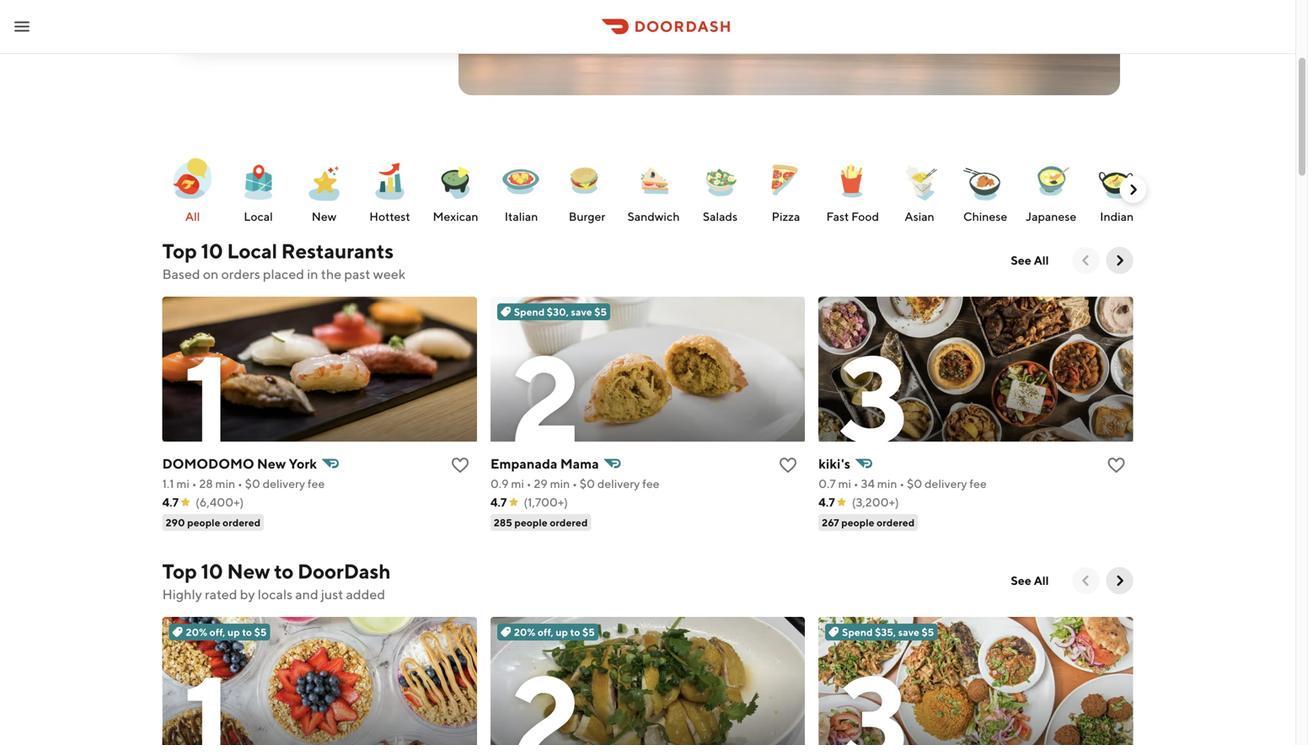 Task type: locate. For each thing, give the bounding box(es) containing it.
285 people ordered
[[494, 517, 588, 529]]

new up the by on the left bottom of the page
[[227, 560, 270, 584]]

3 min from the left
[[878, 477, 898, 491]]

3 $​0 from the left
[[907, 477, 923, 491]]

open menu image
[[12, 16, 32, 37]]

rated
[[205, 587, 237, 603]]

2 people from the left
[[515, 517, 548, 529]]

2 horizontal spatial mi
[[839, 477, 852, 491]]

orders
[[221, 266, 260, 282]]

1 min from the left
[[215, 477, 235, 491]]

• left 29
[[527, 477, 532, 491]]

delivery down mama
[[598, 477, 640, 491]]

10
[[201, 239, 223, 263], [201, 560, 223, 584]]

(6,400+)
[[196, 495, 244, 509]]

2 see all from the top
[[1012, 574, 1050, 588]]

1 horizontal spatial 20%
[[514, 627, 536, 638]]

mi right 0.7
[[839, 477, 852, 491]]

see all button for top 10 new to doordash
[[1001, 568, 1060, 595]]

1 vertical spatial previous button of carousel image
[[1078, 573, 1095, 590]]

• left the 34 on the right bottom
[[854, 477, 859, 491]]

top up 'based'
[[162, 239, 197, 263]]

domodomo new york
[[162, 456, 317, 472]]

previous button of carousel image for top 10 new to doordash
[[1078, 573, 1095, 590]]

save right $30,
[[571, 306, 593, 318]]

2 vertical spatial new
[[227, 560, 270, 584]]

1 $​0 from the left
[[245, 477, 260, 491]]

2 top from the top
[[162, 560, 197, 584]]

hottest
[[370, 210, 410, 223]]

highly
[[162, 587, 202, 603]]

save
[[571, 306, 593, 318], [899, 627, 920, 638]]

• left 28
[[192, 477, 197, 491]]

$​0 for 1
[[245, 477, 260, 491]]

$35,
[[876, 627, 897, 638]]

2 horizontal spatial click to add this store to your saved list image
[[1107, 455, 1127, 476]]

spend
[[514, 306, 545, 318], [843, 627, 873, 638]]

all down japanese
[[1034, 253, 1050, 267]]

2 horizontal spatial fee
[[970, 477, 987, 491]]

2 horizontal spatial $​0
[[907, 477, 923, 491]]

290
[[166, 517, 185, 529]]

local up the orders
[[227, 239, 277, 263]]

all
[[185, 210, 200, 223], [1034, 253, 1050, 267], [1034, 574, 1050, 588]]

fee
[[308, 477, 325, 491], [643, 477, 660, 491], [970, 477, 987, 491]]

new left 'york'
[[257, 456, 286, 472]]

people down (3,200+)
[[842, 517, 875, 529]]

delivery right the 34 on the right bottom
[[925, 477, 968, 491]]

0 vertical spatial see
[[1012, 253, 1032, 267]]

$​0
[[245, 477, 260, 491], [580, 477, 595, 491], [907, 477, 923, 491]]

1 vertical spatial see all button
[[1001, 568, 1060, 595]]

fast
[[827, 210, 850, 223]]

spend left $35,
[[843, 627, 873, 638]]

fee for 3
[[970, 477, 987, 491]]

see
[[1012, 253, 1032, 267], [1012, 574, 1032, 588]]

min right 29
[[550, 477, 570, 491]]

$5
[[595, 306, 607, 318], [254, 627, 267, 638], [583, 627, 595, 638], [922, 627, 935, 638]]

1 vertical spatial 10
[[201, 560, 223, 584]]

spend $30, save $5
[[514, 306, 607, 318]]

2 horizontal spatial 4.7
[[819, 495, 836, 509]]

1 vertical spatial top
[[162, 560, 197, 584]]

1 horizontal spatial 20% off, up to $5
[[514, 627, 595, 638]]

1 horizontal spatial off,
[[538, 627, 554, 638]]

10 inside top 10 new to doordash highly rated by locals and just added
[[201, 560, 223, 584]]

3 4.7 from the left
[[819, 495, 836, 509]]

save right $35,
[[899, 627, 920, 638]]

min
[[215, 477, 235, 491], [550, 477, 570, 491], [878, 477, 898, 491]]

ordered down (1,700+) in the left bottom of the page
[[550, 517, 588, 529]]

ordered for 3
[[877, 517, 915, 529]]

people down (6,400+)
[[187, 517, 221, 529]]

new up restaurants
[[312, 210, 337, 223]]

0 horizontal spatial 4.7
[[162, 495, 179, 509]]

4.7 down 0.7
[[819, 495, 836, 509]]

0 vertical spatial spend
[[514, 306, 545, 318]]

mi
[[177, 477, 190, 491], [511, 477, 524, 491], [839, 477, 852, 491]]

1 horizontal spatial up
[[556, 627, 568, 638]]

mi right "0.9"
[[511, 477, 524, 491]]

0 horizontal spatial spend
[[514, 306, 545, 318]]

1 see all from the top
[[1012, 253, 1050, 267]]

2 delivery from the left
[[598, 477, 640, 491]]

top up highly
[[162, 560, 197, 584]]

spend left $30,
[[514, 306, 545, 318]]

1 horizontal spatial min
[[550, 477, 570, 491]]

min right 28
[[215, 477, 235, 491]]

see all button for top 10 local restaurants
[[1001, 247, 1060, 274]]

click to add this store to your saved list image
[[450, 455, 470, 476], [779, 455, 799, 476], [1107, 455, 1127, 476]]

all for top 10 new to doordash
[[1034, 574, 1050, 588]]

all up 'based'
[[185, 210, 200, 223]]

0 vertical spatial see all button
[[1001, 247, 1060, 274]]

1 vertical spatial see all
[[1012, 574, 1050, 588]]

2 vertical spatial all
[[1034, 574, 1050, 588]]

1 people from the left
[[187, 517, 221, 529]]

1 vertical spatial save
[[899, 627, 920, 638]]

0 vertical spatial see all
[[1012, 253, 1050, 267]]

10 inside 'top 10 local restaurants based on orders placed in the past week'
[[201, 239, 223, 263]]

1 horizontal spatial delivery
[[598, 477, 640, 491]]

3 mi from the left
[[839, 477, 852, 491]]

3 ordered from the left
[[877, 517, 915, 529]]

2 20% off, up to $5 from the left
[[514, 627, 595, 638]]

0 horizontal spatial off,
[[210, 627, 226, 638]]

0 horizontal spatial up
[[228, 627, 240, 638]]

off,
[[210, 627, 226, 638], [538, 627, 554, 638]]

0 vertical spatial new
[[312, 210, 337, 223]]

0 horizontal spatial people
[[187, 517, 221, 529]]

1 vertical spatial spend
[[843, 627, 873, 638]]

0 vertical spatial top
[[162, 239, 197, 263]]

267
[[822, 517, 840, 529]]

save for $35,
[[899, 627, 920, 638]]

up
[[228, 627, 240, 638], [556, 627, 568, 638]]

york
[[289, 456, 317, 472]]

2 $​0 from the left
[[580, 477, 595, 491]]

1 ordered from the left
[[223, 517, 261, 529]]

1 horizontal spatial 4.7
[[491, 495, 507, 509]]

1 vertical spatial local
[[227, 239, 277, 263]]

4 • from the left
[[573, 477, 578, 491]]

previous button of carousel image
[[1078, 252, 1095, 269], [1078, 573, 1095, 590]]

0 horizontal spatial fee
[[308, 477, 325, 491]]

1 see all button from the top
[[1001, 247, 1060, 274]]

1 vertical spatial all
[[1034, 253, 1050, 267]]

$​0 down the domodomo new york in the left of the page
[[245, 477, 260, 491]]

domodomo
[[162, 456, 254, 472]]

1 horizontal spatial mi
[[511, 477, 524, 491]]

2 min from the left
[[550, 477, 570, 491]]

1 mi from the left
[[177, 477, 190, 491]]

people down (1,700+) in the left bottom of the page
[[515, 517, 548, 529]]

by
[[240, 587, 255, 603]]

delivery
[[263, 477, 305, 491], [598, 477, 640, 491], [925, 477, 968, 491]]

1 4.7 from the left
[[162, 495, 179, 509]]

0 horizontal spatial 20% off, up to $5
[[186, 627, 267, 638]]

indian
[[1101, 210, 1134, 223]]

1 horizontal spatial ordered
[[550, 517, 588, 529]]

3 fee from the left
[[970, 477, 987, 491]]

285
[[494, 517, 513, 529]]

see all for top 10 new to doordash
[[1012, 574, 1050, 588]]

1 • from the left
[[192, 477, 197, 491]]

2 horizontal spatial people
[[842, 517, 875, 529]]

10 up on
[[201, 239, 223, 263]]

1 horizontal spatial $​0
[[580, 477, 595, 491]]

4.7
[[162, 495, 179, 509], [491, 495, 507, 509], [819, 495, 836, 509]]

0.7
[[819, 477, 836, 491]]

see for top 10 local restaurants
[[1012, 253, 1032, 267]]

1 vertical spatial see
[[1012, 574, 1032, 588]]

20%
[[186, 627, 207, 638], [514, 627, 536, 638]]

1 horizontal spatial spend
[[843, 627, 873, 638]]

29
[[534, 477, 548, 491]]

0 horizontal spatial $​0
[[245, 477, 260, 491]]

3 people from the left
[[842, 517, 875, 529]]

week
[[373, 266, 406, 282]]

1 horizontal spatial people
[[515, 517, 548, 529]]

$​0 right the 34 on the right bottom
[[907, 477, 923, 491]]

2 4.7 from the left
[[491, 495, 507, 509]]

people
[[187, 517, 221, 529], [515, 517, 548, 529], [842, 517, 875, 529]]

0 vertical spatial save
[[571, 306, 593, 318]]

1 10 from the top
[[201, 239, 223, 263]]

mama
[[561, 456, 599, 472]]

(3,200+)
[[852, 495, 900, 509]]

$​0 down mama
[[580, 477, 595, 491]]

mi for 3
[[839, 477, 852, 491]]

local inside 'top 10 local restaurants based on orders placed in the past week'
[[227, 239, 277, 263]]

italian
[[505, 210, 538, 223]]

• down the domodomo new york in the left of the page
[[238, 477, 243, 491]]

0 vertical spatial 10
[[201, 239, 223, 263]]

0 horizontal spatial ordered
[[223, 517, 261, 529]]

to
[[274, 560, 294, 584], [242, 627, 252, 638], [571, 627, 581, 638]]

added
[[346, 587, 386, 603]]

1 see from the top
[[1012, 253, 1032, 267]]

•
[[192, 477, 197, 491], [238, 477, 243, 491], [527, 477, 532, 491], [573, 477, 578, 491], [854, 477, 859, 491], [900, 477, 905, 491]]

mi right '1.1'
[[177, 477, 190, 491]]

next button of carousel image
[[1126, 181, 1142, 198], [1112, 252, 1129, 269]]

see all button
[[1001, 247, 1060, 274], [1001, 568, 1060, 595]]

restaurants
[[281, 239, 394, 263]]

0 vertical spatial previous button of carousel image
[[1078, 252, 1095, 269]]

1 fee from the left
[[308, 477, 325, 491]]

1 click to add this store to your saved list image from the left
[[450, 455, 470, 476]]

0.7 mi • 34 min • $​0 delivery fee
[[819, 477, 987, 491]]

5 • from the left
[[854, 477, 859, 491]]

see for top 10 new to doordash
[[1012, 574, 1032, 588]]

food
[[852, 210, 880, 223]]

chinese
[[964, 210, 1008, 223]]

new
[[312, 210, 337, 223], [257, 456, 286, 472], [227, 560, 270, 584]]

$​0 for 3
[[907, 477, 923, 491]]

0 horizontal spatial min
[[215, 477, 235, 491]]

3 click to add this store to your saved list image from the left
[[1107, 455, 1127, 476]]

20% off, up to $5
[[186, 627, 267, 638], [514, 627, 595, 638]]

4.7 down "0.9"
[[491, 495, 507, 509]]

1 horizontal spatial save
[[899, 627, 920, 638]]

min right the 34 on the right bottom
[[878, 477, 898, 491]]

(1,700+)
[[524, 495, 568, 509]]

ordered
[[223, 517, 261, 529], [550, 517, 588, 529], [877, 517, 915, 529]]

3 delivery from the left
[[925, 477, 968, 491]]

ordered down (6,400+)
[[223, 517, 261, 529]]

empanada mama
[[491, 456, 599, 472]]

2 ordered from the left
[[550, 517, 588, 529]]

0 horizontal spatial save
[[571, 306, 593, 318]]

0 horizontal spatial 20%
[[186, 627, 207, 638]]

10 up rated
[[201, 560, 223, 584]]

0 horizontal spatial mi
[[177, 477, 190, 491]]

10 for new
[[201, 560, 223, 584]]

• right the 34 on the right bottom
[[900, 477, 905, 491]]

2 horizontal spatial delivery
[[925, 477, 968, 491]]

2 previous button of carousel image from the top
[[1078, 573, 1095, 590]]

28
[[199, 477, 213, 491]]

all left next button of carousel image
[[1034, 574, 1050, 588]]

1 horizontal spatial click to add this store to your saved list image
[[779, 455, 799, 476]]

2 see all button from the top
[[1001, 568, 1060, 595]]

3
[[840, 326, 907, 469]]

290 people ordered
[[166, 517, 261, 529]]

2 10 from the top
[[201, 560, 223, 584]]

1 off, from the left
[[210, 627, 226, 638]]

new inside top 10 new to doordash highly rated by locals and just added
[[227, 560, 270, 584]]

spend for spend $30, save $5
[[514, 306, 545, 318]]

1.1
[[162, 477, 174, 491]]

ordered down (3,200+)
[[877, 517, 915, 529]]

2 see from the top
[[1012, 574, 1032, 588]]

2 horizontal spatial min
[[878, 477, 898, 491]]

top 10 local restaurants based on orders placed in the past week
[[162, 239, 406, 282]]

0.9
[[491, 477, 509, 491]]

to inside top 10 new to doordash highly rated by locals and just added
[[274, 560, 294, 584]]

2 horizontal spatial ordered
[[877, 517, 915, 529]]

1 delivery from the left
[[263, 477, 305, 491]]

• down mama
[[573, 477, 578, 491]]

top inside top 10 new to doordash highly rated by locals and just added
[[162, 560, 197, 584]]

top
[[162, 239, 197, 263], [162, 560, 197, 584]]

next button of carousel image up indian
[[1126, 181, 1142, 198]]

1 horizontal spatial fee
[[643, 477, 660, 491]]

top for top 10 local restaurants
[[162, 239, 197, 263]]

0 horizontal spatial delivery
[[263, 477, 305, 491]]

0 vertical spatial next button of carousel image
[[1126, 181, 1142, 198]]

see all
[[1012, 253, 1050, 267], [1012, 574, 1050, 588]]

4.7 down '1.1'
[[162, 495, 179, 509]]

1 previous button of carousel image from the top
[[1078, 252, 1095, 269]]

on
[[203, 266, 219, 282]]

local
[[244, 210, 273, 223], [227, 239, 277, 263]]

1 horizontal spatial to
[[274, 560, 294, 584]]

0 horizontal spatial click to add this store to your saved list image
[[450, 455, 470, 476]]

0 horizontal spatial to
[[242, 627, 252, 638]]

local up 'top 10 local restaurants based on orders placed in the past week' on the top
[[244, 210, 273, 223]]

delivery down 'york'
[[263, 477, 305, 491]]

1 top from the top
[[162, 239, 197, 263]]

next button of carousel image down indian
[[1112, 252, 1129, 269]]

top inside 'top 10 local restaurants based on orders placed in the past week'
[[162, 239, 197, 263]]



Task type: describe. For each thing, give the bounding box(es) containing it.
6 • from the left
[[900, 477, 905, 491]]

doordash
[[298, 560, 391, 584]]

1
[[183, 326, 229, 469]]

see all for top 10 local restaurants
[[1012, 253, 1050, 267]]

1 up from the left
[[228, 627, 240, 638]]

1.1 mi • 28 min • $​0 delivery fee
[[162, 477, 325, 491]]

placed
[[263, 266, 305, 282]]

kiki's
[[819, 456, 851, 472]]

mexican
[[433, 210, 479, 223]]

click to add this store to your saved list image for 1
[[450, 455, 470, 476]]

ordered for 1
[[223, 517, 261, 529]]

0 vertical spatial local
[[244, 210, 273, 223]]

1 vertical spatial new
[[257, 456, 286, 472]]

2 off, from the left
[[538, 627, 554, 638]]

mi for 1
[[177, 477, 190, 491]]

delivery for 3
[[925, 477, 968, 491]]

delivery for 1
[[263, 477, 305, 491]]

34
[[862, 477, 875, 491]]

2 horizontal spatial to
[[571, 627, 581, 638]]

min for 1
[[215, 477, 235, 491]]

pizza
[[772, 210, 801, 223]]

asian
[[905, 210, 935, 223]]

267 people ordered
[[822, 517, 915, 529]]

all for top 10 local restaurants
[[1034, 253, 1050, 267]]

1 20% from the left
[[186, 627, 207, 638]]

0 vertical spatial all
[[185, 210, 200, 223]]

and
[[295, 587, 319, 603]]

burger
[[569, 210, 606, 223]]

sandwich
[[628, 210, 680, 223]]

locals
[[258, 587, 293, 603]]

click to add this store to your saved list image for 3
[[1107, 455, 1127, 476]]

2 • from the left
[[238, 477, 243, 491]]

in
[[307, 266, 318, 282]]

2 mi from the left
[[511, 477, 524, 491]]

top 10 new to doordash highly rated by locals and just added
[[162, 560, 391, 603]]

previous button of carousel image for top 10 local restaurants
[[1078, 252, 1095, 269]]

fee for 1
[[308, 477, 325, 491]]

salads
[[703, 210, 738, 223]]

people for 3
[[842, 517, 875, 529]]

2 20% from the left
[[514, 627, 536, 638]]

2
[[511, 326, 579, 469]]

spend for spend $35, save $5
[[843, 627, 873, 638]]

4.7 for 1
[[162, 495, 179, 509]]

2 up from the left
[[556, 627, 568, 638]]

1 20% off, up to $5 from the left
[[186, 627, 267, 638]]

1 vertical spatial next button of carousel image
[[1112, 252, 1129, 269]]

min for 3
[[878, 477, 898, 491]]

3 • from the left
[[527, 477, 532, 491]]

past
[[344, 266, 371, 282]]

spend $35, save $5
[[843, 627, 935, 638]]

10 for local
[[201, 239, 223, 263]]

0.9 mi • 29 min • $​0 delivery fee
[[491, 477, 660, 491]]

japanese
[[1026, 210, 1077, 223]]

people for 1
[[187, 517, 221, 529]]

2 click to add this store to your saved list image from the left
[[779, 455, 799, 476]]

4.7 for 3
[[819, 495, 836, 509]]

top for top 10 new to doordash
[[162, 560, 197, 584]]

the
[[321, 266, 342, 282]]

next button of carousel image
[[1112, 573, 1129, 590]]

save for $30,
[[571, 306, 593, 318]]

just
[[321, 587, 344, 603]]

$30,
[[547, 306, 569, 318]]

based
[[162, 266, 200, 282]]

2 fee from the left
[[643, 477, 660, 491]]

fast food
[[827, 210, 880, 223]]

empanada
[[491, 456, 558, 472]]



Task type: vqa. For each thing, say whether or not it's contained in the screenshot.
3rd "Click to add this store to your saved list" icon from right
yes



